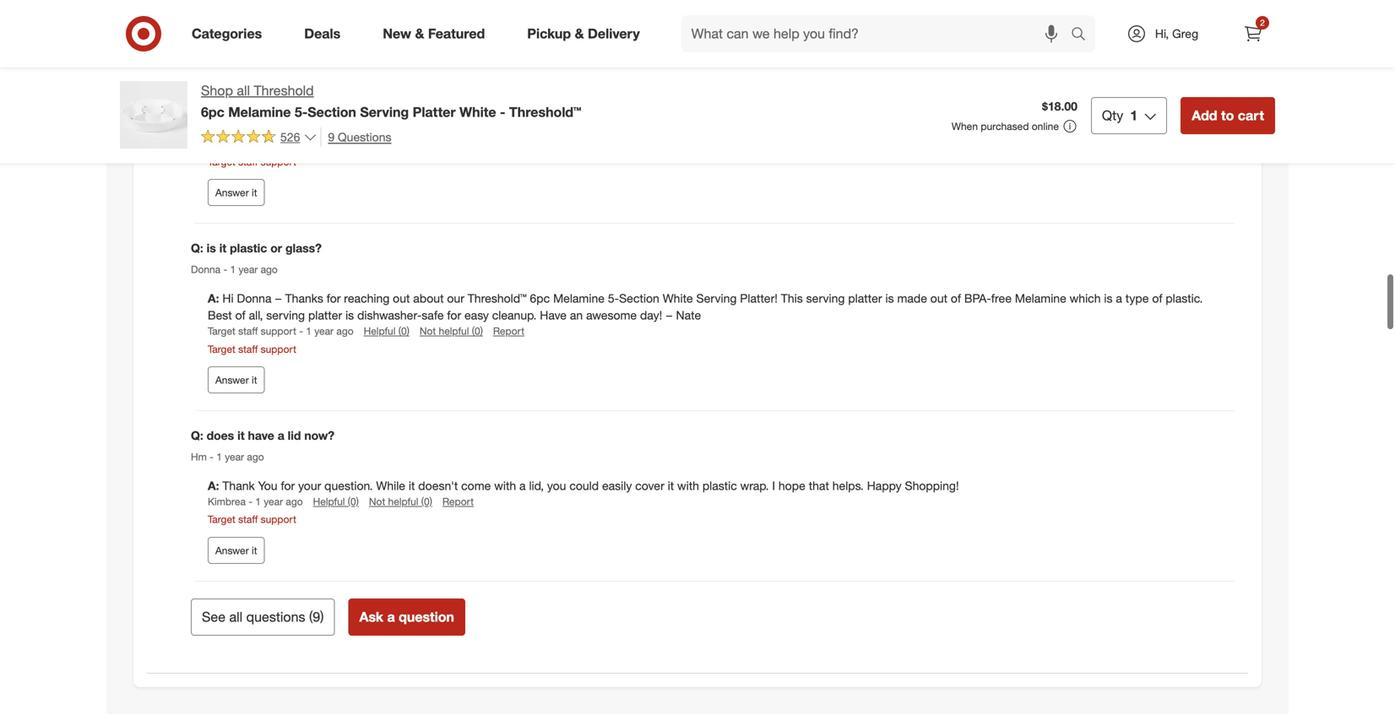Task type: vqa. For each thing, say whether or not it's contained in the screenshot.
"with" in the Hi Amandak - Great Question. The Center Portion Of This Stylish Serving Platter Holds 18 Ounces With Each Of The Four Outside Portions Holding 29. This Is The Perfect Item For Most Any Party. Thanks For Stopping By! - Missy
yes



Task type: locate. For each thing, give the bounding box(es) containing it.
it down missy - 5 years ago at the left
[[252, 186, 257, 199]]

helpful up great
[[301, 79, 333, 92]]

threshold™
[[509, 104, 582, 120], [468, 291, 527, 306]]

answer it for have
[[215, 544, 257, 557]]

report down come
[[443, 495, 474, 508]]

helpful  (0) button
[[301, 78, 347, 93], [306, 137, 352, 151], [364, 324, 410, 339], [313, 495, 359, 509]]

1 horizontal spatial ounces
[[686, 104, 725, 118]]

serving inside shop all threshold 6pc melamine 5-section serving platter white - threshold™
[[360, 104, 409, 120]]

section up day!
[[619, 291, 660, 306]]

2 answer it from the top
[[215, 374, 257, 386]]

target for thank you for your question. while it doesn't come with a lid, you could easily cover it with plastic wrap.    i hope that helps.    happy shopping!
[[208, 513, 236, 526]]

1 vertical spatial 18
[[670, 104, 683, 118]]

& right 'new'
[[415, 25, 424, 42]]

0 vertical spatial years
[[253, 34, 278, 47]]

years for bsg
[[247, 79, 271, 92]]

of
[[531, 62, 541, 77], [486, 104, 496, 118], [783, 104, 793, 118], [951, 291, 961, 306], [1153, 291, 1163, 306], [235, 308, 246, 323]]

9 questions link
[[320, 127, 392, 147]]

answer up does
[[215, 374, 249, 386]]

6pc
[[201, 104, 225, 120], [530, 291, 550, 306]]

5- inside shop all threshold 6pc melamine 5-section serving platter white - threshold™
[[295, 104, 308, 120]]

0 vertical spatial platter
[[600, 104, 634, 118]]

each down 134
[[753, 104, 779, 118]]

donna inside hi donna – thanks for reaching out about our threshold™ 6pc melamine 5-section white serving platter! this serving platter is made out of bpa-free melamine which is a type of plastic. best of all, serving platter is dishwasher-safe for easy cleanup. have an awesome day! – nate
[[237, 291, 272, 306]]

helpful  (0)
[[301, 79, 347, 92], [306, 137, 352, 150], [364, 325, 410, 338], [313, 495, 359, 508]]

each inside hi amandak - great question. the center portion of this stylish serving platter holds 18 ounces with each of the four outside portions holding 29. this is the perfect item for most any party. thanks for stopping by! - missy
[[753, 104, 779, 118]]

shop all threshold 6pc melamine 5-section serving platter white - threshold™
[[201, 82, 582, 120]]

& for new
[[415, 25, 424, 42]]

0 vertical spatial answer it button
[[208, 179, 265, 206]]

0 vertical spatial 5
[[245, 34, 251, 47]]

ounces.
[[684, 62, 725, 77], [791, 62, 832, 77]]

1 staff from the top
[[238, 155, 258, 168]]

questions
[[338, 130, 392, 144]]

report down the cleanup. at the left of page
[[493, 325, 525, 338]]

0 horizontal spatial 18
[[420, 62, 433, 77]]

0 vertical spatial 6pc
[[201, 104, 225, 120]]

0 vertical spatial white
[[460, 104, 496, 120]]

0 vertical spatial this
[[992, 104, 1014, 118]]

0 horizontal spatial 5-
[[295, 104, 308, 120]]

6pc down the shop
[[201, 104, 225, 120]]

serving up 'nate'
[[696, 291, 737, 306]]

staff for hi amandak - great question. the center portion of this stylish serving platter holds 18 ounces with each of the four outside portions holding 29. this is the perfect item for most any party. thanks for stopping by! - missy
[[238, 155, 258, 168]]

1 & from the left
[[415, 25, 424, 42]]

- left 526
[[237, 137, 241, 150]]

3 answer it button from the top
[[208, 537, 265, 564]]

or
[[270, 241, 282, 256]]

1 down you
[[255, 495, 261, 508]]

1 vertical spatial report button
[[443, 495, 474, 509]]

1 horizontal spatial section
[[619, 291, 660, 306]]

amandak inside hi amandak - great question. the center portion of this stylish serving platter holds 18 ounces with each of the four outside portions holding 29. this is the perfect item for most any party. thanks for stopping by! - missy
[[237, 104, 289, 118]]

see all questions ( 9 )
[[202, 609, 324, 625]]

0 horizontal spatial donna
[[191, 263, 221, 276]]

a left lid,
[[520, 479, 526, 493]]

1 horizontal spatial serving
[[558, 104, 597, 118]]

not down shop all threshold 6pc melamine 5-section serving platter white - threshold™
[[362, 137, 378, 150]]

not helpful  (0) button down the
[[362, 137, 426, 151]]

helpful for hi donna – thanks for reaching out about our threshold™ 6pc melamine 5-section white serving platter! this serving platter is made out of bpa-free melamine which is a type of plastic. best of all, serving platter is dishwasher-safe for easy cleanup. have an awesome day! – nate
[[364, 325, 396, 338]]

section
[[308, 104, 356, 120], [619, 291, 660, 306]]

2 vertical spatial not helpful  (0) button
[[369, 495, 432, 509]]

3 target staff support from the top
[[208, 513, 296, 526]]

plastic left or
[[230, 241, 267, 256]]

9 questions
[[328, 130, 392, 144]]

best
[[208, 308, 232, 323]]

section inside shop all threshold 6pc melamine 5-section serving platter white - threshold™
[[308, 104, 356, 120]]

helpful down the
[[381, 137, 412, 150]]

hi inside hi amandak - great question. the center portion of this stylish serving platter holds 18 ounces with each of the four outside portions holding 29. this is the perfect item for most any party. thanks for stopping by! - missy
[[222, 104, 234, 118]]

question
[[399, 609, 454, 625]]

1 vertical spatial –
[[666, 308, 673, 323]]

with inside hi amandak - great question. the center portion of this stylish serving platter holds 18 ounces with each of the four outside portions holding 29. this is the perfect item for most any party. thanks for stopping by! - missy
[[728, 104, 750, 118]]

1 vertical spatial thanks
[[285, 291, 323, 306]]

thanks inside hi amandak - great question. the center portion of this stylish serving platter holds 18 ounces with each of the four outside portions holding 29. this is the perfect item for most any party. thanks for stopping by! - missy
[[208, 121, 246, 135]]

out right made
[[931, 291, 948, 306]]

q: left or
[[191, 241, 203, 256]]

18 down the new & featured
[[420, 62, 433, 77]]

support for hi amandak - great question. the center portion of this stylish serving platter holds 18 ounces with each of the four outside portions holding 29. this is the perfect item for most any party. thanks for stopping by! - missy
[[261, 155, 296, 168]]

for up missy - 5 years ago at the left
[[249, 121, 263, 135]]

report button down the cleanup. at the left of page
[[493, 324, 525, 339]]

helpful  (0) button for hi donna – thanks for reaching out about our threshold™ 6pc melamine 5-section white serving platter! this serving platter is made out of bpa-free melamine which is a type of plastic. best of all, serving platter is dishwasher-safe for easy cleanup. have an awesome day! – nate
[[364, 324, 410, 339]]

plastic.
[[1166, 291, 1203, 306]]

made
[[898, 291, 927, 306]]

not helpful  (0) button for dishwasher-
[[420, 324, 483, 339]]

1 horizontal spatial 18
[[670, 104, 683, 118]]

- right hm at the bottom
[[210, 451, 214, 463]]

ask a question
[[359, 609, 454, 625]]

1 right hm at the bottom
[[216, 451, 222, 463]]

you
[[547, 479, 566, 493]]

ounces. right 134
[[791, 62, 832, 77]]

year inside q: is it plastic or glass? donna - 1 year ago
[[239, 263, 258, 276]]

helpful  (0) down dishwasher-
[[364, 325, 410, 338]]

- left 4
[[232, 79, 236, 92]]

– right day!
[[666, 308, 673, 323]]

when purchased online
[[952, 120, 1059, 133]]

2 answer it button from the top
[[208, 367, 265, 394]]

not
[[362, 137, 378, 150], [420, 325, 436, 338], [369, 495, 385, 508]]

1 vertical spatial hi
[[222, 104, 234, 118]]

to
[[1222, 107, 1234, 124]]

missy right the by!
[[343, 121, 374, 135]]

3 support from the top
[[261, 343, 296, 355]]

in
[[729, 62, 738, 77]]

1 vertical spatial target staff support
[[208, 343, 296, 355]]

thanks inside hi donna – thanks for reaching out about our threshold™ 6pc melamine 5-section white serving platter! this serving platter is made out of bpa-free melamine which is a type of plastic. best of all, serving platter is dishwasher-safe for easy cleanup. have an awesome day! – nate
[[285, 291, 323, 306]]

plastic
[[230, 241, 267, 256], [703, 479, 737, 493]]

2 vertical spatial platter
[[308, 308, 342, 323]]

0 vertical spatial serving
[[360, 104, 409, 120]]

each
[[502, 62, 527, 77], [753, 104, 779, 118]]

answer down 'kimbrea'
[[215, 544, 249, 557]]

3 a: from the top
[[208, 291, 222, 306]]

amandak up 'bsg'
[[191, 34, 235, 47]]

1 vertical spatial answer it button
[[208, 367, 265, 394]]

thanks up missy - 5 years ago at the left
[[208, 121, 246, 135]]

donna
[[191, 263, 221, 276], [237, 291, 272, 306]]

q: for q: does it have a lid now?
[[191, 428, 203, 443]]

answer it down 'kimbrea'
[[215, 544, 257, 557]]

q: inside q: is it plastic or glass? donna - 1 year ago
[[191, 241, 203, 256]]

stylish
[[522, 104, 555, 118]]

it inside q: does it have a lid now? hm - 1 year ago
[[237, 428, 245, 443]]

report button for q: does it have a lid now?
[[443, 495, 474, 509]]

0 vertical spatial q:
[[191, 241, 203, 256]]

1 horizontal spatial platter
[[600, 104, 634, 118]]

helpful down 'your'
[[313, 495, 345, 508]]

0 vertical spatial threshold™
[[509, 104, 582, 120]]

a:
[[208, 62, 219, 77], [208, 104, 222, 118], [208, 291, 222, 306], [208, 479, 219, 493]]

0 horizontal spatial platter
[[308, 308, 342, 323]]

out
[[393, 291, 410, 306], [931, 291, 948, 306]]

with right come
[[494, 479, 516, 493]]

1 support from the top
[[261, 155, 296, 168]]

1 vertical spatial holds
[[638, 104, 667, 118]]

report button
[[493, 324, 525, 339], [443, 495, 474, 509]]

2 vertical spatial target staff support
[[208, 513, 296, 526]]

134
[[768, 62, 788, 77]]

0 vertical spatial answer
[[215, 186, 249, 199]]

hi
[[222, 62, 234, 77], [222, 104, 234, 118], [222, 291, 234, 306]]

helpful  (0) button down the by!
[[306, 137, 352, 151]]

5 for missy
[[243, 137, 249, 150]]

staff
[[238, 155, 258, 168], [238, 325, 258, 338], [238, 343, 258, 355], [238, 513, 258, 526]]

&
[[415, 25, 424, 42], [575, 25, 584, 42]]

6pc up have
[[530, 291, 550, 306]]

helpful for missy
[[381, 137, 412, 150]]

– up target staff support - 1 year ago
[[275, 291, 282, 306]]

- down thank
[[249, 495, 253, 508]]

4 support from the top
[[261, 513, 296, 526]]

0 vertical spatial report
[[493, 325, 525, 338]]

section up the by!
[[308, 104, 356, 120]]

0 vertical spatial target staff support
[[208, 155, 296, 168]]

1 vertical spatial donna
[[237, 291, 272, 306]]

answer it button
[[208, 179, 265, 206], [208, 367, 265, 394], [208, 537, 265, 564]]

support for thank you for your question. while it doesn't come with a lid, you could easily cover it with plastic wrap.    i hope that helps.    happy shopping!
[[261, 513, 296, 526]]

hi down the shop
[[222, 104, 234, 118]]

support down kimbrea - 1 year ago
[[261, 513, 296, 526]]

thank
[[222, 479, 255, 493]]

0 vertical spatial amandak
[[191, 34, 235, 47]]

answer it button up does
[[208, 367, 265, 394]]

answer it button down missy - 5 years ago at the left
[[208, 179, 265, 206]]

not helpful  (0)
[[362, 137, 426, 150], [420, 325, 483, 338], [369, 495, 432, 508]]

target staff support down missy - 5 years ago at the left
[[208, 155, 296, 168]]

not helpful  (0) button down while
[[369, 495, 432, 509]]

serving up target staff support - 1 year ago
[[266, 308, 305, 323]]

threshold™ inside shop all threshold 6pc melamine 5-section serving platter white - threshold™
[[509, 104, 582, 120]]

1 horizontal spatial thanks
[[285, 291, 323, 306]]

0 vertical spatial 9
[[328, 130, 335, 144]]

- inside q: is it plastic or glass? donna - 1 year ago
[[223, 263, 227, 276]]

threshold™ down a: hi amandak - the middle bowl holds 18 ounces and each of the outside bowls hold 29 ounces. in total 134 ounces.
[[509, 104, 582, 120]]

1 horizontal spatial melamine
[[553, 291, 605, 306]]

0 vertical spatial missy
[[343, 121, 374, 135]]

this up the purchased
[[992, 104, 1014, 118]]

ounces inside hi amandak - great question. the center portion of this stylish serving platter holds 18 ounces with each of the four outside portions holding 29. this is the perfect item for most any party. thanks for stopping by! - missy
[[686, 104, 725, 118]]

1 q: from the top
[[191, 241, 203, 256]]

your
[[298, 479, 321, 493]]

0 vertical spatial each
[[502, 62, 527, 77]]

middle
[[320, 62, 356, 77]]

2 vertical spatial years
[[252, 137, 276, 150]]

year inside q: does it have a lid now? hm - 1 year ago
[[225, 451, 244, 463]]

2 out from the left
[[931, 291, 948, 306]]

0 vertical spatial not helpful  (0)
[[362, 137, 426, 150]]

a: thank you for your question. while it doesn't come with a lid, you could easily cover it with plastic wrap.    i hope that helps.    happy shopping!
[[208, 479, 959, 493]]

this inside hi amandak - great question. the center portion of this stylish serving platter holds 18 ounces with each of the four outside portions holding 29. this is the perfect item for most any party. thanks for stopping by! - missy
[[992, 104, 1014, 118]]

1 horizontal spatial this
[[992, 104, 1014, 118]]

0 horizontal spatial serving
[[360, 104, 409, 120]]

years for amandak
[[253, 34, 278, 47]]

all right see at the bottom left of page
[[229, 609, 243, 625]]

1 horizontal spatial serving
[[696, 291, 737, 306]]

- inside shop all threshold 6pc melamine 5-section serving platter white - threshold™
[[500, 104, 506, 120]]

0 vertical spatial report button
[[493, 324, 525, 339]]

2 vertical spatial serving
[[266, 308, 305, 323]]

4 staff from the top
[[238, 513, 258, 526]]

helpful down safe
[[439, 325, 469, 338]]

helpful  (0) down the by!
[[306, 137, 352, 150]]

report
[[493, 325, 525, 338], [443, 495, 474, 508]]

all
[[237, 82, 250, 99], [229, 609, 243, 625]]

0 vertical spatial section
[[308, 104, 356, 120]]

answer for plastic
[[215, 374, 249, 386]]

answer
[[215, 186, 249, 199], [215, 374, 249, 386], [215, 544, 249, 557]]

1 vertical spatial all
[[229, 609, 243, 625]]

serving right stylish
[[558, 104, 597, 118]]

What can we help you find? suggestions appear below search field
[[681, 15, 1075, 52]]

1 vertical spatial 5
[[243, 137, 249, 150]]

staff for hi donna – thanks for reaching out about our threshold™ 6pc melamine 5-section white serving platter! this serving platter is made out of bpa-free melamine which is a type of plastic. best of all, serving platter is dishwasher-safe for easy cleanup. have an awesome day! – nate
[[238, 343, 258, 355]]

this
[[992, 104, 1014, 118], [781, 291, 803, 306]]

not helpful  (0) button for missy
[[362, 137, 426, 151]]

1 horizontal spatial donna
[[237, 291, 272, 306]]

2 vertical spatial hi
[[222, 291, 234, 306]]

question.
[[333, 104, 381, 118], [325, 479, 373, 493]]

1 vertical spatial answer it
[[215, 374, 257, 386]]

1 target staff support from the top
[[208, 155, 296, 168]]

ounces. left in
[[684, 62, 725, 77]]

all inside shop all threshold 6pc melamine 5-section serving platter white - threshold™
[[237, 82, 250, 99]]

526 link
[[201, 127, 317, 148]]

9
[[328, 130, 335, 144], [313, 609, 320, 625]]

0 vertical spatial hi
[[222, 62, 234, 77]]

great
[[300, 104, 329, 118]]

support down target staff support - 1 year ago
[[261, 343, 296, 355]]

cart
[[1238, 107, 1265, 124]]

2 horizontal spatial serving
[[806, 291, 845, 306]]

years up the bsg - 4 years ago
[[253, 34, 278, 47]]

with right the cover
[[678, 479, 699, 493]]

0 vertical spatial not helpful  (0) button
[[362, 137, 426, 151]]

18
[[420, 62, 433, 77], [670, 104, 683, 118]]

four
[[816, 104, 837, 118]]

an
[[570, 308, 583, 323]]

hi inside hi donna – thanks for reaching out about our threshold™ 6pc melamine 5-section white serving platter! this serving platter is made out of bpa-free melamine which is a type of plastic. best of all, serving platter is dishwasher-safe for easy cleanup. have an awesome day! – nate
[[222, 291, 234, 306]]

lid
[[288, 428, 301, 443]]

4 target from the top
[[208, 513, 236, 526]]

serving right platter!
[[806, 291, 845, 306]]

1 horizontal spatial report button
[[493, 324, 525, 339]]

donna up the best
[[191, 263, 221, 276]]

is right which
[[1104, 291, 1113, 306]]

1 vertical spatial report
[[443, 495, 474, 508]]

1 vertical spatial not helpful  (0)
[[420, 325, 483, 338]]

1 vertical spatial serving
[[806, 291, 845, 306]]

0 vertical spatial serving
[[558, 104, 597, 118]]

1 vertical spatial not helpful  (0) button
[[420, 324, 483, 339]]

1 vertical spatial each
[[753, 104, 779, 118]]

3 answer it from the top
[[215, 544, 257, 557]]

1 horizontal spatial –
[[666, 308, 673, 323]]

helpful for hi amandak - great question. the center portion of this stylish serving platter holds 18 ounces with each of the four outside portions holding 29. this is the perfect item for most any party. thanks for stopping by! - missy
[[306, 137, 338, 150]]

1 horizontal spatial missy
[[343, 121, 374, 135]]

2 vertical spatial not helpful  (0)
[[369, 495, 432, 508]]

a inside button
[[387, 609, 395, 625]]

q:
[[191, 241, 203, 256], [191, 428, 203, 443]]

helpful down the by!
[[306, 137, 338, 150]]

1 inside q: does it have a lid now? hm - 1 year ago
[[216, 451, 222, 463]]

9 right questions
[[313, 609, 320, 625]]

it right the cover
[[668, 479, 674, 493]]

missy inside hi amandak - great question. the center portion of this stylish serving platter holds 18 ounces with each of the four outside portions holding 29. this is the perfect item for most any party. thanks for stopping by! - missy
[[343, 121, 374, 135]]

the left middle
[[300, 62, 317, 77]]

pickup
[[527, 25, 571, 42]]

1 vertical spatial helpful
[[439, 325, 469, 338]]

target staff support for all,
[[208, 343, 296, 355]]

q: inside q: does it have a lid now? hm - 1 year ago
[[191, 428, 203, 443]]

2 hi from the top
[[222, 104, 234, 118]]

wrap.
[[741, 479, 769, 493]]

2 target staff support from the top
[[208, 343, 296, 355]]

helpful  (0) button down 'your'
[[313, 495, 359, 509]]

1 answer it from the top
[[215, 186, 257, 199]]

0 vertical spatial outside
[[564, 62, 603, 77]]

& for pickup
[[575, 25, 584, 42]]

5
[[245, 34, 251, 47], [243, 137, 249, 150]]

not helpful  (0) for missy
[[362, 137, 426, 150]]

helpful  (0) for thank you for your question. while it doesn't come with a lid, you could easily cover it with plastic wrap.    i hope that helps.    happy shopping!
[[313, 495, 359, 508]]

years right 4
[[247, 79, 271, 92]]

helpful  (0) button for hi amandak - great question. the center portion of this stylish serving platter holds 18 ounces with each of the four outside portions holding 29. this is the perfect item for most any party. thanks for stopping by! - missy
[[306, 137, 352, 151]]

1 horizontal spatial outside
[[840, 104, 879, 118]]

a: up 'bsg'
[[208, 62, 219, 77]]

it right while
[[409, 479, 415, 493]]

not helpful  (0) button
[[362, 137, 426, 151], [420, 324, 483, 339], [369, 495, 432, 509]]

2 target from the top
[[208, 325, 236, 338]]

outside
[[564, 62, 603, 77], [840, 104, 879, 118]]

2 q: from the top
[[191, 428, 203, 443]]

5- up stopping
[[295, 104, 308, 120]]

target staff support for for
[[208, 155, 296, 168]]

1 vertical spatial white
[[663, 291, 693, 306]]

report button for q: is it plastic or glass?
[[493, 324, 525, 339]]

3 hi from the top
[[222, 291, 234, 306]]

1 vertical spatial this
[[781, 291, 803, 306]]

thanks up target staff support - 1 year ago
[[285, 291, 323, 306]]

3 answer from the top
[[215, 544, 249, 557]]

is down reaching
[[346, 308, 354, 323]]

hi up the best
[[222, 291, 234, 306]]

answer it down missy - 5 years ago at the left
[[215, 186, 257, 199]]

safe
[[422, 308, 444, 323]]

2 vertical spatial answer
[[215, 544, 249, 557]]

1 horizontal spatial white
[[663, 291, 693, 306]]

0 vertical spatial question.
[[333, 104, 381, 118]]

2 & from the left
[[575, 25, 584, 42]]

2 answer from the top
[[215, 374, 249, 386]]

dishwasher-
[[357, 308, 422, 323]]

helpful  (0) down 'your'
[[313, 495, 359, 508]]

0 horizontal spatial serving
[[266, 308, 305, 323]]

1 vertical spatial threshold™
[[468, 291, 527, 306]]

1 vertical spatial serving
[[696, 291, 737, 306]]

i
[[772, 479, 775, 493]]

0 horizontal spatial thanks
[[208, 121, 246, 135]]

2 vertical spatial answer it
[[215, 544, 257, 557]]

a: down the shop
[[208, 104, 222, 118]]

0 vertical spatial not
[[362, 137, 378, 150]]

hi for donna
[[222, 291, 234, 306]]

not down safe
[[420, 325, 436, 338]]

526
[[280, 129, 300, 144]]

donna up all,
[[237, 291, 272, 306]]

3 staff from the top
[[238, 343, 258, 355]]

- inside q: does it have a lid now? hm - 1 year ago
[[210, 451, 214, 463]]

most
[[1134, 104, 1161, 118]]

1 vertical spatial missy
[[208, 137, 234, 150]]

- up the best
[[223, 263, 227, 276]]

1 vertical spatial q:
[[191, 428, 203, 443]]

with down in
[[728, 104, 750, 118]]

answer down missy - 5 years ago at the left
[[215, 186, 249, 199]]

amandak
[[191, 34, 235, 47], [237, 62, 289, 77], [237, 104, 289, 118]]

of left all,
[[235, 308, 246, 323]]

holds
[[388, 62, 417, 77], [638, 104, 667, 118]]

q: for q: is it plastic or glass?
[[191, 241, 203, 256]]

1 vertical spatial question.
[[325, 479, 373, 493]]

target
[[208, 155, 236, 168], [208, 325, 236, 338], [208, 343, 236, 355], [208, 513, 236, 526]]

2 a: from the top
[[208, 104, 222, 118]]

of down pickup
[[531, 62, 541, 77]]

report for q: is it plastic or glass?
[[493, 325, 525, 338]]

3 target from the top
[[208, 343, 236, 355]]

is
[[1017, 104, 1026, 118], [207, 241, 216, 256], [886, 291, 894, 306], [1104, 291, 1113, 306], [346, 308, 354, 323]]

ago left deals
[[281, 34, 298, 47]]

of left "bpa-"
[[951, 291, 961, 306]]

is left or
[[207, 241, 216, 256]]

platter
[[600, 104, 634, 118], [848, 291, 882, 306], [308, 308, 342, 323]]

2 horizontal spatial platter
[[848, 291, 882, 306]]

it inside q: is it plastic or glass? donna - 1 year ago
[[219, 241, 227, 256]]

0 horizontal spatial this
[[781, 291, 803, 306]]

0 vertical spatial 5-
[[295, 104, 308, 120]]

serving
[[558, 104, 597, 118], [806, 291, 845, 306], [266, 308, 305, 323]]

it
[[252, 186, 257, 199], [219, 241, 227, 256], [252, 374, 257, 386], [237, 428, 245, 443], [409, 479, 415, 493], [668, 479, 674, 493], [252, 544, 257, 557]]

1 horizontal spatial report
[[493, 325, 525, 338]]

hi,
[[1156, 26, 1169, 41]]

hi for amandak
[[222, 104, 234, 118]]

0 vertical spatial helpful
[[381, 137, 412, 150]]

not helpful  (0) down safe
[[420, 325, 483, 338]]

serving inside hi amandak - great question. the center portion of this stylish serving platter holds 18 ounces with each of the four outside portions holding 29. this is the perfect item for most any party. thanks for stopping by! - missy
[[558, 104, 597, 118]]

all right 'bsg'
[[237, 82, 250, 99]]

0 horizontal spatial report
[[443, 495, 474, 508]]

18 down 29
[[670, 104, 683, 118]]

bowls
[[607, 62, 638, 77]]

5 for amandak
[[245, 34, 251, 47]]

1 target from the top
[[208, 155, 236, 168]]

0 vertical spatial thanks
[[208, 121, 246, 135]]

1 out from the left
[[393, 291, 410, 306]]

1 horizontal spatial each
[[753, 104, 779, 118]]

target for hi amandak - great question. the center portion of this stylish serving platter holds 18 ounces with each of the four outside portions holding 29. this is the perfect item for most any party. thanks for stopping by! - missy
[[208, 155, 236, 168]]

ago
[[281, 34, 298, 47], [274, 79, 291, 92], [279, 137, 296, 150], [261, 263, 278, 276], [337, 325, 354, 338], [247, 451, 264, 463], [286, 495, 303, 508]]

hm
[[191, 451, 207, 463]]

shop
[[201, 82, 233, 99]]

the down pickup
[[544, 62, 561, 77]]



Task type: describe. For each thing, give the bounding box(es) containing it.
reaching
[[344, 291, 390, 306]]

center
[[408, 104, 441, 118]]

greg
[[1173, 26, 1199, 41]]

does
[[207, 428, 234, 443]]

while
[[376, 479, 405, 493]]

free
[[992, 291, 1012, 306]]

serving inside hi donna – thanks for reaching out about our threshold™ 6pc melamine 5-section white serving platter! this serving platter is made out of bpa-free melamine which is a type of plastic. best of all, serving platter is dishwasher-safe for easy cleanup. have an awesome day! – nate
[[696, 291, 737, 306]]

helpful  (0) button down middle
[[301, 78, 347, 93]]

a inside hi donna – thanks for reaching out about our threshold™ 6pc melamine 5-section white serving platter! this serving platter is made out of bpa-free melamine which is a type of plastic. best of all, serving platter is dishwasher-safe for easy cleanup. have an awesome day! – nate
[[1116, 291, 1123, 306]]

1 vertical spatial 9
[[313, 609, 320, 625]]

now?
[[304, 428, 335, 443]]

2 support from the top
[[261, 325, 296, 338]]

pickup & delivery
[[527, 25, 640, 42]]

1 vertical spatial amandak
[[237, 62, 289, 77]]

bowl
[[359, 62, 385, 77]]

see
[[202, 609, 226, 625]]

kimbrea - 1 year ago
[[208, 495, 303, 508]]

years for missy
[[252, 137, 276, 150]]

4 a: from the top
[[208, 479, 219, 493]]

search button
[[1064, 15, 1104, 56]]

cleanup.
[[492, 308, 537, 323]]

hi, greg
[[1156, 26, 1199, 41]]

0 vertical spatial 18
[[420, 62, 433, 77]]

2 horizontal spatial melamine
[[1015, 291, 1067, 306]]

6pc inside shop all threshold 6pc melamine 5-section serving platter white - threshold™
[[201, 104, 225, 120]]

0 horizontal spatial outside
[[564, 62, 603, 77]]

$18.00
[[1042, 99, 1078, 114]]

answer it button for have
[[208, 537, 265, 564]]

ago down stopping
[[279, 137, 296, 150]]

2 vertical spatial helpful
[[388, 495, 418, 508]]

ago right 4
[[274, 79, 291, 92]]

- up stopping
[[292, 104, 297, 118]]

ask a question button
[[348, 599, 465, 636]]

4
[[239, 79, 244, 92]]

answer it for plastic
[[215, 374, 257, 386]]

1 horizontal spatial plastic
[[703, 479, 737, 493]]

5- inside hi donna – thanks for reaching out about our threshold™ 6pc melamine 5-section white serving platter! this serving platter is made out of bpa-free melamine which is a type of plastic. best of all, serving platter is dishwasher-safe for easy cleanup. have an awesome day! – nate
[[608, 291, 619, 306]]

question. inside hi amandak - great question. the center portion of this stylish serving platter holds 18 ounces with each of the four outside portions holding 29. this is the perfect item for most any party. thanks for stopping by! - missy
[[333, 104, 381, 118]]

portion
[[445, 104, 483, 118]]

ago inside q: does it have a lid now? hm - 1 year ago
[[247, 451, 264, 463]]

bsg
[[208, 79, 229, 92]]

categories
[[192, 25, 262, 42]]

platter inside hi amandak - great question. the center portion of this stylish serving platter holds 18 ounces with each of the four outside portions holding 29. this is the perfect item for most any party. thanks for stopping by! - missy
[[600, 104, 634, 118]]

helpful for dishwasher-
[[439, 325, 469, 338]]

1 down glass?
[[306, 325, 312, 338]]

white inside hi donna – thanks for reaching out about our threshold™ 6pc melamine 5-section white serving platter! this serving platter is made out of bpa-free melamine which is a type of plastic. best of all, serving platter is dishwasher-safe for easy cleanup. have an awesome day! – nate
[[663, 291, 693, 306]]

platter!
[[740, 291, 778, 306]]

purchased
[[981, 120, 1029, 133]]

new & featured
[[383, 25, 485, 42]]

item
[[1090, 104, 1113, 118]]

deals link
[[290, 15, 362, 52]]

bpa-
[[965, 291, 992, 306]]

6pc inside hi donna – thanks for reaching out about our threshold™ 6pc melamine 5-section white serving platter! this serving platter is made out of bpa-free melamine which is a type of plastic. best of all, serving platter is dishwasher-safe for easy cleanup. have an awesome day! – nate
[[530, 291, 550, 306]]

18 inside hi amandak - great question. the center portion of this stylish serving platter holds 18 ounces with each of the four outside portions holding 29. this is the perfect item for most any party. thanks for stopping by! - missy
[[670, 104, 683, 118]]

- down glass?
[[299, 325, 303, 338]]

all for shop
[[237, 82, 250, 99]]

it down target staff support - 1 year ago
[[252, 374, 257, 386]]

this inside hi donna – thanks for reaching out about our threshold™ 6pc melamine 5-section white serving platter! this serving platter is made out of bpa-free melamine which is a type of plastic. best of all, serving platter is dishwasher-safe for easy cleanup. have an awesome day! – nate
[[781, 291, 803, 306]]

section inside hi donna – thanks for reaching out about our threshold™ 6pc melamine 5-section white serving platter! this serving platter is made out of bpa-free melamine which is a type of plastic. best of all, serving platter is dishwasher-safe for easy cleanup. have an awesome day! – nate
[[619, 291, 660, 306]]

answer for have
[[215, 544, 249, 557]]

cover
[[635, 479, 665, 493]]

easily
[[602, 479, 632, 493]]

0 horizontal spatial –
[[275, 291, 282, 306]]

ago down reaching
[[337, 325, 354, 338]]

holding
[[930, 104, 969, 118]]

easy
[[465, 308, 489, 323]]

the up online
[[1029, 104, 1046, 118]]

happy
[[867, 479, 902, 493]]

1 answer it button from the top
[[208, 179, 265, 206]]

when
[[952, 120, 978, 133]]

1 a: from the top
[[208, 62, 219, 77]]

platter
[[413, 104, 456, 120]]

(
[[309, 609, 313, 625]]

new
[[383, 25, 411, 42]]

helpful for thank you for your question. while it doesn't come with a lid, you could easily cover it with plastic wrap.    i hope that helps.    happy shopping!
[[313, 495, 345, 508]]

support for hi donna – thanks for reaching out about our threshold™ 6pc melamine 5-section white serving platter! this serving platter is made out of bpa-free melamine which is a type of plastic. best of all, serving platter is dishwasher-safe for easy cleanup. have an awesome day! – nate
[[261, 343, 296, 355]]

a inside q: does it have a lid now? hm - 1 year ago
[[278, 428, 284, 443]]

white inside shop all threshold 6pc melamine 5-section serving platter white - threshold™
[[460, 104, 496, 120]]

which
[[1070, 291, 1101, 306]]

helpful  (0) down middle
[[301, 79, 347, 92]]

could
[[570, 479, 599, 493]]

2 vertical spatial not
[[369, 495, 385, 508]]

qty
[[1102, 107, 1124, 124]]

day!
[[640, 308, 663, 323]]

29
[[667, 62, 681, 77]]

q: is it plastic or glass? donna - 1 year ago
[[191, 241, 322, 276]]

report for q: does it have a lid now?
[[443, 495, 474, 508]]

1 vertical spatial platter
[[848, 291, 882, 306]]

hope
[[779, 479, 806, 493]]

not helpful  (0) for dishwasher-
[[420, 325, 483, 338]]

is left made
[[886, 291, 894, 306]]

ask
[[359, 609, 384, 625]]

plastic inside q: is it plastic or glass? donna - 1 year ago
[[230, 241, 267, 256]]

- right the by!
[[335, 121, 340, 135]]

- up 4
[[238, 34, 242, 47]]

total
[[742, 62, 765, 77]]

1 ounces. from the left
[[684, 62, 725, 77]]

bsg - 4 years ago
[[208, 79, 291, 92]]

target for hi donna – thanks for reaching out about our threshold™ 6pc melamine 5-section white serving platter! this serving platter is made out of bpa-free melamine which is a type of plastic. best of all, serving platter is dishwasher-safe for easy cleanup. have an awesome day! – nate
[[208, 343, 236, 355]]

of right type
[[1153, 291, 1163, 306]]

and
[[478, 62, 498, 77]]

it down kimbrea - 1 year ago
[[252, 544, 257, 557]]

this
[[500, 104, 518, 118]]

holds inside hi amandak - great question. the center portion of this stylish serving platter holds 18 ounces with each of the four outside portions holding 29. this is the perfect item for most any party. thanks for stopping by! - missy
[[638, 104, 667, 118]]

qty 1
[[1102, 107, 1138, 124]]

is inside hi amandak - great question. the center portion of this stylish serving platter holds 18 ounces with each of the four outside portions holding 29. this is the perfect item for most any party. thanks for stopping by! - missy
[[1017, 104, 1026, 118]]

threshold
[[254, 82, 314, 99]]

2 ounces. from the left
[[791, 62, 832, 77]]

ago down 'your'
[[286, 495, 303, 508]]

outside inside hi amandak - great question. the center portion of this stylish serving platter holds 18 ounces with each of the four outside portions holding 29. this is the perfect item for most any party. thanks for stopping by! - missy
[[840, 104, 879, 118]]

deals
[[304, 25, 341, 42]]

helps.
[[833, 479, 864, 493]]

missy - 5 years ago
[[208, 137, 296, 150]]

kimbrea
[[208, 495, 246, 508]]

29.
[[972, 104, 989, 118]]

nate
[[676, 308, 701, 323]]

1 right qty at the right
[[1131, 107, 1138, 124]]

1 inside q: is it plastic or glass? donna - 1 year ago
[[230, 263, 236, 276]]

glass?
[[285, 241, 322, 256]]

1 horizontal spatial with
[[678, 479, 699, 493]]

0 horizontal spatial holds
[[388, 62, 417, 77]]

for right item
[[1117, 104, 1131, 118]]

0 horizontal spatial ounces
[[436, 62, 475, 77]]

answer it button for plastic
[[208, 367, 265, 394]]

party.
[[1186, 104, 1215, 118]]

the left four
[[796, 104, 813, 118]]

for right you
[[281, 479, 295, 493]]

lid,
[[529, 479, 544, 493]]

staff for thank you for your question. while it doesn't come with a lid, you could easily cover it with plastic wrap.    i hope that helps.    happy shopping!
[[238, 513, 258, 526]]

is inside q: is it plastic or glass? donna - 1 year ago
[[207, 241, 216, 256]]

image of 6pc melamine 5-section serving platter white - threshold™ image
[[120, 81, 188, 149]]

- up threshold
[[292, 62, 297, 77]]

helpful  (0) for hi amandak - great question. the center portion of this stylish serving platter holds 18 ounces with each of the four outside portions holding 29. this is the perfect item for most any party. thanks for stopping by! - missy
[[306, 137, 352, 150]]

1 answer from the top
[[215, 186, 249, 199]]

of left this
[[486, 104, 496, 118]]

donna inside q: is it plastic or glass? donna - 1 year ago
[[191, 263, 221, 276]]

threshold™ inside hi donna – thanks for reaching out about our threshold™ 6pc melamine 5-section white serving platter! this serving platter is made out of bpa-free melamine which is a type of plastic. best of all, serving platter is dishwasher-safe for easy cleanup. have an awesome day! – nate
[[468, 291, 527, 306]]

portions
[[883, 104, 927, 118]]

that
[[809, 479, 829, 493]]

1 hi from the top
[[222, 62, 234, 77]]

categories link
[[177, 15, 283, 52]]

for left reaching
[[327, 291, 341, 306]]

0 horizontal spatial with
[[494, 479, 516, 493]]

amandak - 5 years ago
[[191, 34, 298, 47]]

awesome
[[586, 308, 637, 323]]

perfect
[[1049, 104, 1087, 118]]

shopping!
[[905, 479, 959, 493]]

doesn't
[[418, 479, 458, 493]]

1 horizontal spatial 9
[[328, 130, 335, 144]]

melamine inside shop all threshold 6pc melamine 5-section serving platter white - threshold™
[[228, 104, 291, 120]]

of left four
[[783, 104, 793, 118]]

our
[[447, 291, 465, 306]]

have
[[248, 428, 274, 443]]

come
[[461, 479, 491, 493]]

add to cart button
[[1181, 97, 1276, 134]]

stopping
[[267, 121, 313, 135]]

helpful  (0) for hi donna – thanks for reaching out about our threshold™ 6pc melamine 5-section white serving platter! this serving platter is made out of bpa-free melamine which is a type of plastic. best of all, serving platter is dishwasher-safe for easy cleanup. have an awesome day! – nate
[[364, 325, 410, 338]]

target staff support - 1 year ago
[[208, 325, 354, 338]]

ago inside q: is it plastic or glass? donna - 1 year ago
[[261, 263, 278, 276]]

2 staff from the top
[[238, 325, 258, 338]]

not for missy
[[362, 137, 378, 150]]

not for dishwasher-
[[420, 325, 436, 338]]

hold
[[641, 62, 664, 77]]

type
[[1126, 291, 1149, 306]]

the
[[384, 104, 404, 118]]

all for see
[[229, 609, 243, 625]]

helpful  (0) button for thank you for your question. while it doesn't come with a lid, you could easily cover it with plastic wrap.    i hope that helps.    happy shopping!
[[313, 495, 359, 509]]

)
[[320, 609, 324, 625]]

for down the our
[[447, 308, 461, 323]]



